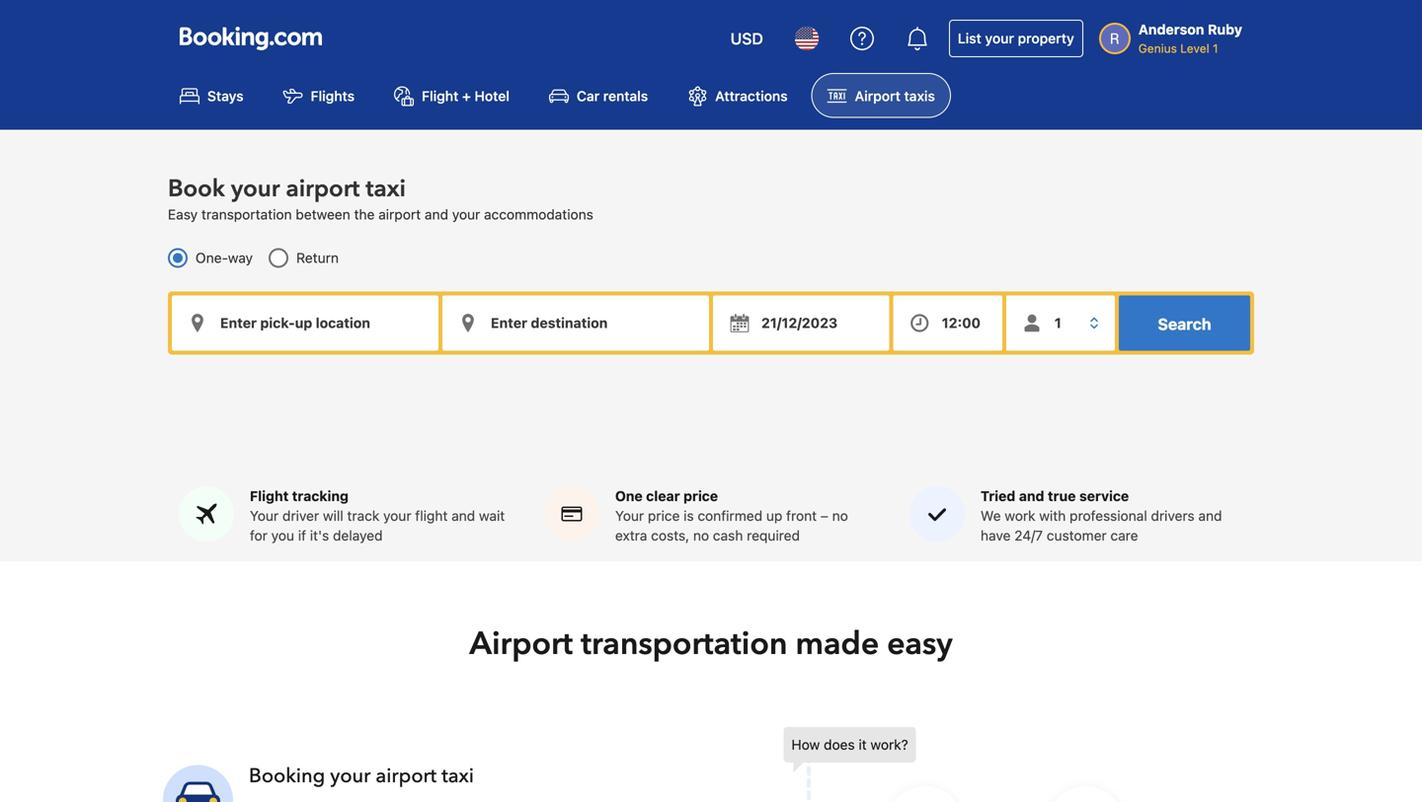 Task type: locate. For each thing, give the bounding box(es) containing it.
1 horizontal spatial price
[[684, 488, 718, 505]]

1
[[1213, 41, 1218, 55]]

1 horizontal spatial flight
[[422, 88, 459, 104]]

1 your from the left
[[250, 508, 279, 524]]

flight + hotel link
[[378, 73, 525, 118]]

1 vertical spatial taxi
[[442, 763, 474, 791]]

list your property
[[958, 30, 1074, 46]]

and right the
[[425, 206, 448, 223]]

your for book
[[231, 173, 280, 205]]

0 vertical spatial airport
[[855, 88, 901, 104]]

and right drivers in the right of the page
[[1198, 508, 1222, 524]]

hotel
[[475, 88, 510, 104]]

your right booking at the left of the page
[[330, 763, 371, 791]]

no right the – at the bottom of the page
[[832, 508, 848, 524]]

0 horizontal spatial no
[[693, 528, 709, 544]]

24/7
[[1015, 528, 1043, 544]]

booking airport taxi image
[[784, 728, 1199, 803], [163, 766, 233, 803]]

your
[[985, 30, 1014, 46], [231, 173, 280, 205], [452, 206, 480, 223], [383, 508, 411, 524], [330, 763, 371, 791]]

flight
[[422, 88, 459, 104], [250, 488, 289, 505]]

0 vertical spatial price
[[684, 488, 718, 505]]

1 vertical spatial no
[[693, 528, 709, 544]]

work
[[1005, 508, 1036, 524]]

customer
[[1047, 528, 1107, 544]]

car
[[577, 88, 600, 104]]

your down one on the left of the page
[[615, 508, 644, 524]]

front
[[786, 508, 817, 524]]

1 horizontal spatial your
[[615, 508, 644, 524]]

flight inside flight tracking your driver will track your flight and wait for you if it's delayed
[[250, 488, 289, 505]]

up
[[766, 508, 783, 524]]

taxi inside book your airport taxi easy transportation between the airport and your accommodations
[[366, 173, 406, 205]]

Enter pick-up location text field
[[172, 296, 439, 351]]

2 your from the left
[[615, 508, 644, 524]]

no down the is
[[693, 528, 709, 544]]

airport for airport taxis
[[855, 88, 901, 104]]

1 vertical spatial price
[[648, 508, 680, 524]]

0 horizontal spatial transportation
[[201, 206, 292, 223]]

one clear price your price is confirmed up front – no extra costs, no cash required
[[615, 488, 848, 544]]

ruby
[[1208, 21, 1242, 38]]

2 vertical spatial airport
[[376, 763, 437, 791]]

professional
[[1070, 508, 1147, 524]]

21/12/2023
[[761, 315, 838, 331]]

we
[[981, 508, 1001, 524]]

0 horizontal spatial your
[[250, 508, 279, 524]]

0 vertical spatial flight
[[422, 88, 459, 104]]

your up the for
[[250, 508, 279, 524]]

does
[[824, 737, 855, 753]]

airport
[[855, 88, 901, 104], [470, 623, 573, 666]]

and
[[425, 206, 448, 223], [1019, 488, 1044, 505], [452, 508, 475, 524], [1198, 508, 1222, 524]]

price
[[684, 488, 718, 505], [648, 508, 680, 524]]

attractions
[[715, 88, 788, 104]]

airport transportation made easy
[[470, 623, 953, 666]]

1 vertical spatial airport
[[470, 623, 573, 666]]

booking
[[249, 763, 325, 791]]

your inside flight tracking your driver will track your flight and wait for you if it's delayed
[[383, 508, 411, 524]]

airport for booking
[[376, 763, 437, 791]]

0 horizontal spatial flight
[[250, 488, 289, 505]]

flight up "driver" in the bottom left of the page
[[250, 488, 289, 505]]

transportation
[[201, 206, 292, 223], [581, 623, 788, 666]]

your for booking
[[330, 763, 371, 791]]

service
[[1079, 488, 1129, 505]]

flight
[[415, 508, 448, 524]]

0 horizontal spatial taxi
[[366, 173, 406, 205]]

1 vertical spatial flight
[[250, 488, 289, 505]]

genius
[[1139, 41, 1177, 55]]

airport taxis link
[[811, 73, 951, 118]]

price up the is
[[684, 488, 718, 505]]

booking.com online hotel reservations image
[[180, 27, 322, 50]]

will
[[323, 508, 343, 524]]

accommodations
[[484, 206, 593, 223]]

you
[[271, 528, 294, 544]]

with
[[1039, 508, 1066, 524]]

flight left the +
[[422, 88, 459, 104]]

required
[[747, 528, 800, 544]]

0 vertical spatial no
[[832, 508, 848, 524]]

your right list
[[985, 30, 1014, 46]]

stays
[[207, 88, 244, 104]]

0 vertical spatial transportation
[[201, 206, 292, 223]]

return
[[296, 250, 339, 266]]

1 vertical spatial transportation
[[581, 623, 788, 666]]

work?
[[871, 737, 908, 753]]

rentals
[[603, 88, 648, 104]]

and left 'wait'
[[452, 508, 475, 524]]

0 vertical spatial taxi
[[366, 173, 406, 205]]

anderson ruby genius level 1
[[1139, 21, 1242, 55]]

book your airport taxi easy transportation between the airport and your accommodations
[[168, 173, 593, 223]]

care
[[1111, 528, 1138, 544]]

your right the book
[[231, 173, 280, 205]]

and up the work
[[1019, 488, 1044, 505]]

search button
[[1119, 296, 1250, 351]]

easy
[[168, 206, 198, 223]]

taxis
[[904, 88, 935, 104]]

your
[[250, 508, 279, 524], [615, 508, 644, 524]]

how
[[792, 737, 820, 753]]

taxi
[[366, 173, 406, 205], [442, 763, 474, 791]]

flight + hotel
[[422, 88, 510, 104]]

airport for book
[[286, 173, 360, 205]]

12:00 button
[[894, 296, 1002, 351]]

1 horizontal spatial taxi
[[442, 763, 474, 791]]

0 horizontal spatial airport
[[470, 623, 573, 666]]

one-way
[[196, 250, 253, 266]]

have
[[981, 528, 1011, 544]]

1 horizontal spatial transportation
[[581, 623, 788, 666]]

12:00
[[942, 315, 981, 331]]

Enter destination text field
[[442, 296, 709, 351]]

cash
[[713, 528, 743, 544]]

search
[[1158, 315, 1212, 334]]

clear
[[646, 488, 680, 505]]

1 horizontal spatial airport
[[855, 88, 901, 104]]

your right the track
[[383, 508, 411, 524]]

the
[[354, 206, 375, 223]]

made
[[796, 623, 879, 666]]

flight for flight tracking your driver will track your flight and wait for you if it's delayed
[[250, 488, 289, 505]]

usd button
[[719, 15, 775, 62]]

price down clear
[[648, 508, 680, 524]]

your inside flight tracking your driver will track your flight and wait for you if it's delayed
[[250, 508, 279, 524]]

0 vertical spatial airport
[[286, 173, 360, 205]]

car rentals link
[[533, 73, 664, 118]]

airport
[[286, 173, 360, 205], [378, 206, 421, 223], [376, 763, 437, 791]]

1 horizontal spatial booking airport taxi image
[[784, 728, 1199, 803]]

for
[[250, 528, 268, 544]]

tracking
[[292, 488, 349, 505]]

flights link
[[267, 73, 370, 118]]

no
[[832, 508, 848, 524], [693, 528, 709, 544]]

level
[[1180, 41, 1210, 55]]

delayed
[[333, 528, 383, 544]]



Task type: describe. For each thing, give the bounding box(es) containing it.
anderson
[[1139, 21, 1204, 38]]

flight tracking your driver will track your flight and wait for you if it's delayed
[[250, 488, 505, 544]]

your inside one clear price your price is confirmed up front – no extra costs, no cash required
[[615, 508, 644, 524]]

wait
[[479, 508, 505, 524]]

0 horizontal spatial price
[[648, 508, 680, 524]]

how does it work?
[[792, 737, 908, 753]]

and inside flight tracking your driver will track your flight and wait for you if it's delayed
[[452, 508, 475, 524]]

driver
[[282, 508, 319, 524]]

confirmed
[[698, 508, 763, 524]]

transportation inside book your airport taxi easy transportation between the airport and your accommodations
[[201, 206, 292, 223]]

stays link
[[164, 73, 259, 118]]

your left accommodations
[[452, 206, 480, 223]]

track
[[347, 508, 380, 524]]

between
[[296, 206, 350, 223]]

one
[[615, 488, 643, 505]]

easy
[[887, 623, 953, 666]]

0 horizontal spatial booking airport taxi image
[[163, 766, 233, 803]]

book
[[168, 173, 225, 205]]

flights
[[311, 88, 355, 104]]

list your property link
[[949, 20, 1083, 57]]

way
[[228, 250, 253, 266]]

taxi for booking
[[442, 763, 474, 791]]

usd
[[731, 29, 763, 48]]

+
[[462, 88, 471, 104]]

is
[[684, 508, 694, 524]]

car rentals
[[577, 88, 648, 104]]

property
[[1018, 30, 1074, 46]]

costs,
[[651, 528, 690, 544]]

21/12/2023 button
[[713, 296, 890, 351]]

tried and true service we work with professional drivers and have 24/7 customer care
[[981, 488, 1222, 544]]

true
[[1048, 488, 1076, 505]]

booking your airport taxi
[[249, 763, 474, 791]]

extra
[[615, 528, 647, 544]]

if
[[298, 528, 306, 544]]

drivers
[[1151, 508, 1195, 524]]

it's
[[310, 528, 329, 544]]

and inside book your airport taxi easy transportation between the airport and your accommodations
[[425, 206, 448, 223]]

airport for airport transportation made easy
[[470, 623, 573, 666]]

list
[[958, 30, 982, 46]]

1 vertical spatial airport
[[378, 206, 421, 223]]

taxi for book
[[366, 173, 406, 205]]

attractions link
[[672, 73, 804, 118]]

your for list
[[985, 30, 1014, 46]]

airport taxis
[[855, 88, 935, 104]]

tried
[[981, 488, 1016, 505]]

it
[[859, 737, 867, 753]]

–
[[821, 508, 829, 524]]

1 horizontal spatial no
[[832, 508, 848, 524]]

flight for flight + hotel
[[422, 88, 459, 104]]

one-
[[196, 250, 228, 266]]



Task type: vqa. For each thing, say whether or not it's contained in the screenshot.
the bottom taxi
yes



